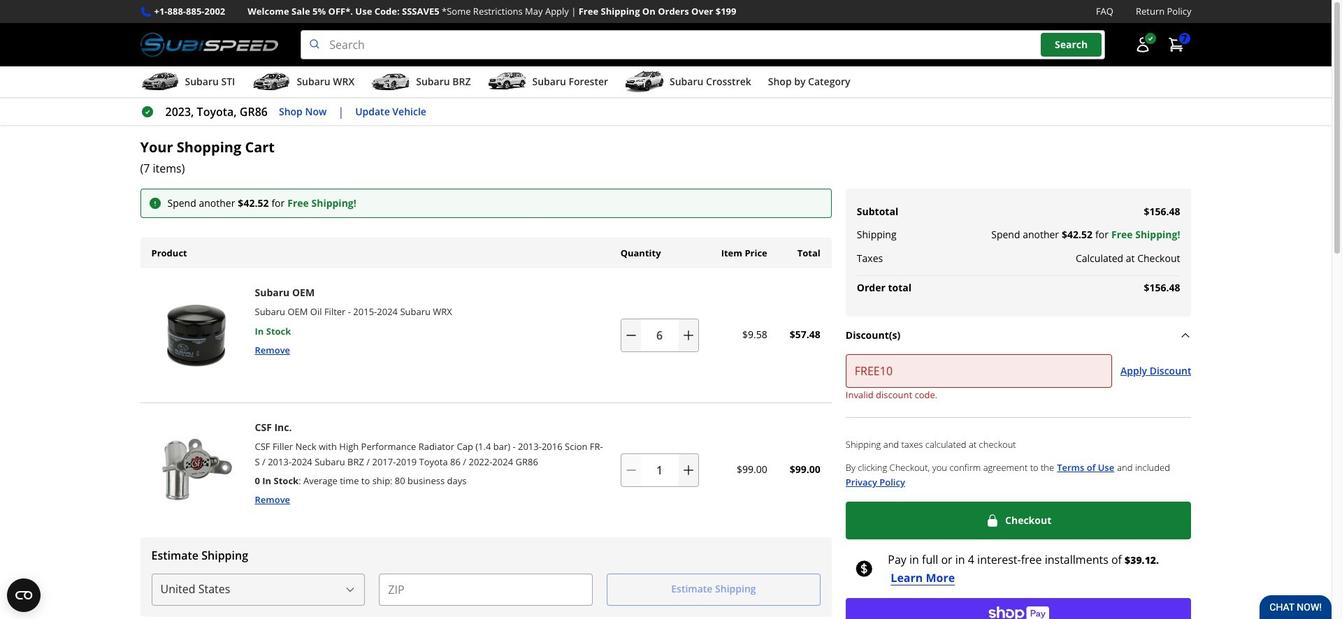 Task type: describe. For each thing, give the bounding box(es) containing it.
buy with shop pay image
[[988, 605, 1050, 620]]

button image
[[1135, 36, 1152, 53]]

Country Select button
[[151, 574, 365, 606]]

csf8044 the all-aluminum filler neck will include a high-pressure radiator cap to fit the subaru brz., image
[[146, 420, 247, 521]]

open widget image
[[7, 579, 41, 613]]

country select image
[[345, 585, 356, 596]]

Zip text field
[[379, 574, 593, 606]]

a subaru brz thumbnail image image
[[372, 71, 411, 92]]

a subaru crosstrek thumbnail image image
[[625, 71, 665, 92]]

decrement image
[[624, 463, 638, 477]]



Task type: vqa. For each thing, say whether or not it's contained in the screenshot.
rightmost address
no



Task type: locate. For each thing, give the bounding box(es) containing it.
a subaru sti thumbnail image image
[[140, 71, 179, 92]]

search input field
[[301, 30, 1106, 60]]

increment image right decrement image
[[682, 328, 696, 342]]

increment image right decrement icon
[[682, 463, 696, 477]]

sub15208aa170 oem subaru oil filter - 2015-2020 wrx, image
[[146, 285, 247, 386]]

a subaru forester thumbnail image image
[[488, 71, 527, 92]]

0 vertical spatial increment image
[[682, 328, 696, 342]]

2 increment image from the top
[[682, 463, 696, 477]]

increment image
[[682, 328, 696, 342], [682, 463, 696, 477]]

increment image for decrement icon
[[682, 463, 696, 477]]

1 increment image from the top
[[682, 328, 696, 342]]

None number field
[[621, 319, 699, 352], [621, 454, 699, 487], [621, 319, 699, 352], [621, 454, 699, 487]]

1 vertical spatial increment image
[[682, 463, 696, 477]]

subispeed logo image
[[140, 30, 279, 60]]

Discount Code field
[[846, 355, 1113, 388]]

a subaru wrx thumbnail image image
[[252, 71, 291, 92]]

decrement image
[[624, 328, 638, 342]]

increment image for decrement image
[[682, 328, 696, 342]]



